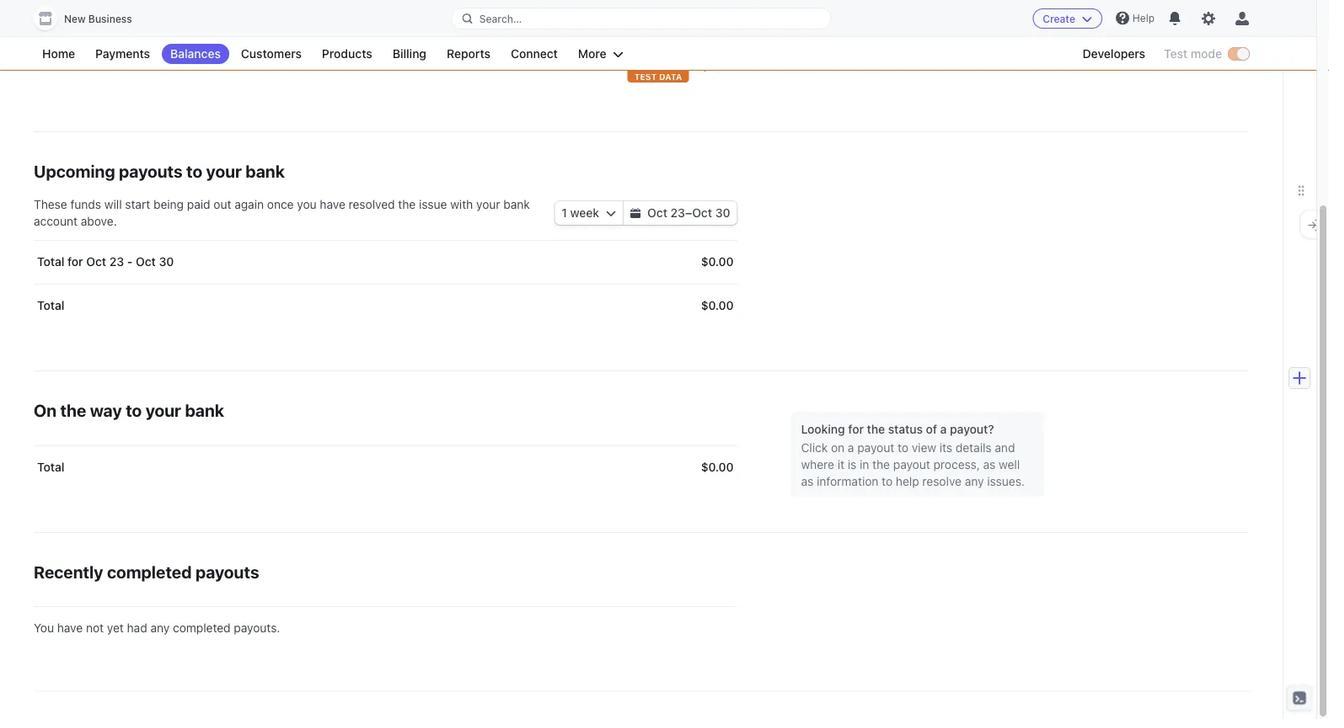 Task type: locate. For each thing, give the bounding box(es) containing it.
23 right svg image
[[671, 207, 685, 220]]

6 row from the top
[[34, 446, 737, 490]]

a up 'is' at the right bottom of page
[[848, 441, 854, 455]]

home
[[42, 47, 75, 61]]

2 vertical spatial bank
[[185, 401, 224, 421]]

0 vertical spatial have
[[320, 198, 345, 212]]

customers
[[241, 47, 302, 61]]

$0.00 for row containing funds on hold
[[702, 23, 734, 37]]

your inside these funds will start being paid out again once you have resolved the issue with your bank account above.
[[476, 198, 500, 212]]

completed left "payouts."
[[173, 622, 231, 636]]

–
[[685, 207, 692, 220]]

bank
[[246, 161, 285, 181], [504, 198, 530, 212], [185, 401, 224, 421]]

for down account
[[67, 255, 83, 269]]

week
[[570, 207, 599, 220]]

total down on at the left of the page
[[37, 461, 64, 475]]

and inside looking for the status of a payout? click on a payout to view its details and where it is in the payout process, as well as information to help resolve any issues.
[[995, 441, 1015, 455]]

in
[[860, 458, 869, 472]]

create
[[1043, 13, 1076, 24]]

30 right –
[[715, 207, 730, 220]]

0 vertical spatial payout
[[858, 441, 895, 455]]

and up transaction
[[966, 1, 986, 15]]

your right the download at top right
[[857, 18, 881, 32]]

and up well
[[995, 441, 1015, 455]]

1 vertical spatial grid
[[34, 241, 737, 328]]

grid containing total for
[[34, 241, 737, 328]]

your
[[857, 1, 881, 15], [857, 18, 881, 32], [206, 161, 242, 181], [476, 198, 500, 212], [146, 401, 181, 421]]

0 horizontal spatial payouts
[[119, 161, 183, 181]]

total down funds
[[37, 60, 64, 74]]

home link
[[34, 44, 84, 64]]

23
[[671, 207, 685, 220], [109, 255, 124, 269]]

paid
[[187, 198, 210, 212]]

1 horizontal spatial 23
[[671, 207, 685, 220]]

1 vertical spatial any
[[150, 622, 170, 636]]

balances link
[[162, 44, 229, 64]]

payouts
[[119, 161, 183, 181], [195, 563, 259, 583]]

2 horizontal spatial bank
[[504, 198, 530, 212]]

your right 'with'
[[476, 198, 500, 212]]

for
[[67, 255, 83, 269], [848, 423, 864, 437]]

for right looking
[[848, 423, 864, 437]]

connect
[[511, 47, 558, 61]]

funds
[[37, 23, 70, 37]]

svg image
[[631, 209, 641, 219]]

1 horizontal spatial a
[[941, 423, 947, 437]]

2 grid from the top
[[34, 241, 737, 328]]

0 vertical spatial grid
[[34, 0, 737, 89]]

reports link
[[438, 44, 499, 64]]

payouts up "payouts."
[[195, 563, 259, 583]]

1
[[562, 207, 567, 220]]

1 horizontal spatial and
[[995, 441, 1015, 455]]

0 vertical spatial a
[[941, 423, 947, 437]]

the
[[398, 198, 416, 212], [60, 401, 86, 421], [867, 423, 885, 437], [873, 458, 890, 472]]

issues.
[[987, 475, 1025, 489]]

create button
[[1033, 8, 1103, 29]]

issue
[[419, 198, 447, 212]]

funds on hold
[[37, 23, 114, 37]]

1 horizontal spatial any
[[965, 475, 984, 489]]

1 total from the top
[[37, 60, 64, 74]]

1 vertical spatial payout
[[893, 458, 930, 472]]

for inside looking for the status of a payout? click on a payout to view its details and where it is in the payout process, as well as information to help resolve any issues.
[[848, 423, 864, 437]]

0 horizontal spatial a
[[848, 441, 854, 455]]

total
[[37, 60, 64, 74], [37, 255, 64, 269], [37, 299, 64, 313], [37, 461, 64, 475]]

the left status
[[867, 423, 885, 437]]

to right way
[[126, 401, 142, 421]]

any right the had
[[150, 622, 170, 636]]

Search… search field
[[452, 8, 831, 29]]

payouts up the start
[[119, 161, 183, 181]]

0 vertical spatial 30
[[715, 207, 730, 220]]

0 horizontal spatial 23
[[109, 255, 124, 269]]

total down the total for oct 23 - oct 30
[[37, 299, 64, 313]]

and
[[966, 1, 986, 15], [995, 441, 1015, 455]]

upcoming payouts to your bank
[[34, 161, 285, 181]]

1 horizontal spatial have
[[320, 198, 345, 212]]

stripe
[[885, 1, 917, 15]]

as left well
[[983, 458, 996, 472]]

1 vertical spatial 23
[[109, 255, 124, 269]]

23 left -
[[109, 255, 124, 269]]

1 vertical spatial bank
[[504, 198, 530, 212]]

oct
[[648, 207, 668, 220], [692, 207, 712, 220], [86, 255, 106, 269], [136, 255, 156, 269]]

of
[[926, 423, 937, 437]]

1 vertical spatial on
[[831, 441, 845, 455]]

new business button
[[34, 7, 149, 30]]

your right way
[[146, 401, 181, 421]]

1 row from the top
[[34, 0, 737, 21]]

above.
[[81, 215, 117, 229]]

$0.00 for 1st row from the bottom of the page
[[701, 461, 734, 475]]

30 right -
[[159, 255, 174, 269]]

1 horizontal spatial on
[[831, 441, 845, 455]]

row
[[34, 0, 737, 21], [34, 15, 737, 45], [34, 45, 737, 89], [34, 241, 737, 285], [34, 285, 737, 328], [34, 446, 737, 490]]

payouts.
[[234, 622, 280, 636]]

way
[[90, 401, 122, 421]]

1 horizontal spatial for
[[848, 423, 864, 437]]

test
[[634, 72, 657, 81]]

0 horizontal spatial for
[[67, 255, 83, 269]]

1 horizontal spatial as
[[983, 458, 996, 472]]

0 vertical spatial any
[[965, 475, 984, 489]]

again
[[235, 198, 264, 212]]

1 vertical spatial as
[[801, 475, 814, 489]]

have
[[320, 198, 345, 212], [57, 622, 83, 636]]

23 inside row
[[109, 255, 124, 269]]

5 row from the top
[[34, 285, 737, 328]]

as
[[983, 458, 996, 472], [801, 475, 814, 489]]

any inside looking for the status of a payout? click on a payout to view its details and where it is in the payout process, as well as information to help resolve any issues.
[[965, 475, 984, 489]]

oct 23 – oct 30
[[648, 207, 730, 220]]

for inside row
[[67, 255, 83, 269]]

30
[[715, 207, 730, 220], [159, 255, 174, 269]]

payout up help
[[893, 458, 930, 472]]

1 vertical spatial for
[[848, 423, 864, 437]]

payout
[[858, 441, 895, 455], [893, 458, 930, 472]]

new business
[[64, 13, 132, 25]]

total down account
[[37, 255, 64, 269]]

4 total from the top
[[37, 461, 64, 475]]

any
[[965, 475, 984, 489], [150, 622, 170, 636]]

mode
[[1191, 47, 1222, 61]]

0 horizontal spatial bank
[[185, 401, 224, 421]]

0 vertical spatial bank
[[246, 161, 285, 181]]

2 row from the top
[[34, 15, 737, 45]]

2 total from the top
[[37, 255, 64, 269]]

payments
[[95, 47, 150, 61]]

process,
[[934, 458, 980, 472]]

data
[[659, 72, 682, 81]]

1 grid from the top
[[34, 0, 737, 89]]

0 horizontal spatial and
[[966, 1, 986, 15]]

a right of
[[941, 423, 947, 437]]

0 vertical spatial completed
[[107, 563, 192, 583]]

and inside reconcile your stripe balance and download your categorized transaction history.
[[966, 1, 986, 15]]

have right you
[[320, 198, 345, 212]]

0 horizontal spatial on
[[74, 23, 87, 37]]

payout up in
[[858, 441, 895, 455]]

0 vertical spatial on
[[74, 23, 87, 37]]

0 vertical spatial for
[[67, 255, 83, 269]]

with
[[450, 198, 473, 212]]

where
[[801, 458, 835, 472]]

start
[[125, 198, 150, 212]]

on
[[74, 23, 87, 37], [831, 441, 845, 455]]

$0.00 for row containing total for
[[701, 255, 734, 269]]

the left issue
[[398, 198, 416, 212]]

0 horizontal spatial have
[[57, 622, 83, 636]]

1 vertical spatial 30
[[159, 255, 174, 269]]

will
[[104, 198, 122, 212]]

balances
[[170, 47, 221, 61]]

as down where
[[801, 475, 814, 489]]

billing link
[[384, 44, 435, 64]]

1 vertical spatial payouts
[[195, 563, 259, 583]]

on up it
[[831, 441, 845, 455]]

0 vertical spatial and
[[966, 1, 986, 15]]

have left the not
[[57, 622, 83, 636]]

completed up you have not yet had any completed payouts.
[[107, 563, 192, 583]]

0 horizontal spatial 30
[[159, 255, 174, 269]]

any down process,
[[965, 475, 984, 489]]

on left hold
[[74, 23, 87, 37]]

1 vertical spatial and
[[995, 441, 1015, 455]]

looking
[[801, 423, 845, 437]]

4 row from the top
[[34, 241, 737, 285]]

grid
[[34, 0, 737, 89], [34, 241, 737, 328]]

completed
[[107, 563, 192, 583], [173, 622, 231, 636]]

you have not yet had any completed payouts.
[[34, 622, 280, 636]]

1 vertical spatial have
[[57, 622, 83, 636]]

3 total from the top
[[37, 299, 64, 313]]

to up the paid
[[186, 161, 202, 181]]

had
[[127, 622, 147, 636]]



Task type: describe. For each thing, give the bounding box(es) containing it.
new
[[64, 13, 86, 25]]

on inside row
[[74, 23, 87, 37]]

developers
[[1083, 47, 1146, 61]]

the right on at the left of the page
[[60, 401, 86, 421]]

you
[[297, 198, 317, 212]]

its
[[940, 441, 953, 455]]

-
[[127, 255, 133, 269]]

0 vertical spatial payouts
[[119, 161, 183, 181]]

total for second row from the bottom
[[37, 299, 64, 313]]

1 vertical spatial completed
[[173, 622, 231, 636]]

row containing funds on hold
[[34, 15, 737, 45]]

funds
[[70, 198, 101, 212]]

recently
[[34, 563, 103, 583]]

for for looking
[[848, 423, 864, 437]]

0 horizontal spatial as
[[801, 475, 814, 489]]

details
[[956, 441, 992, 455]]

total for third row from the top of the page
[[37, 60, 64, 74]]

reconcile your stripe balance and download your categorized transaction history.
[[801, 1, 1013, 48]]

bank inside these funds will start being paid out again once you have resolved the issue with your bank account above.
[[504, 198, 530, 212]]

billing
[[393, 47, 427, 61]]

on inside looking for the status of a payout? click on a payout to view its details and where it is in the payout process, as well as information to help resolve any issues.
[[831, 441, 845, 455]]

out
[[214, 198, 231, 212]]

view
[[912, 441, 937, 455]]

reconcile
[[801, 1, 854, 15]]

customers link
[[233, 44, 310, 64]]

connect link
[[502, 44, 566, 64]]

$0.00 for second row from the bottom
[[701, 299, 734, 313]]

transaction
[[952, 18, 1013, 32]]

the right in
[[873, 458, 890, 472]]

resolve
[[923, 475, 962, 489]]

products
[[322, 47, 372, 61]]

1 horizontal spatial 30
[[715, 207, 730, 220]]

search…
[[479, 13, 522, 24]]

more button
[[570, 44, 632, 64]]

information
[[817, 475, 879, 489]]

products link
[[314, 44, 381, 64]]

upcoming
[[34, 161, 115, 181]]

help
[[896, 475, 919, 489]]

payout?
[[950, 423, 994, 437]]

test data
[[634, 72, 682, 81]]

1 vertical spatial a
[[848, 441, 854, 455]]

to down status
[[898, 441, 909, 455]]

you
[[34, 622, 54, 636]]

1 week
[[562, 207, 599, 220]]

0 vertical spatial as
[[983, 458, 996, 472]]

total for 1st row from the bottom of the page
[[37, 461, 64, 475]]

your left 'stripe'
[[857, 1, 881, 15]]

to left help
[[882, 475, 893, 489]]

the inside these funds will start being paid out again once you have resolved the issue with your bank account above.
[[398, 198, 416, 212]]

30 inside row
[[159, 255, 174, 269]]

these
[[34, 198, 67, 212]]

Search… text field
[[452, 8, 831, 29]]

1 horizontal spatial bank
[[246, 161, 285, 181]]

is
[[848, 458, 857, 472]]

0 vertical spatial 23
[[671, 207, 685, 220]]

notifications image
[[1168, 12, 1182, 25]]

for for total
[[67, 255, 83, 269]]

reports
[[447, 47, 491, 61]]

row containing total for
[[34, 241, 737, 285]]

1 horizontal spatial payouts
[[195, 563, 259, 583]]

grid containing funds on hold
[[34, 0, 737, 89]]

history.
[[801, 35, 841, 48]]

test
[[1164, 47, 1188, 61]]

on the way to your bank
[[34, 401, 224, 421]]

account
[[34, 215, 78, 229]]

hold
[[90, 23, 114, 37]]

these funds will start being paid out again once you have resolved the issue with your bank account above.
[[34, 198, 530, 229]]

more
[[578, 47, 607, 61]]

your up out
[[206, 161, 242, 181]]

categorized
[[884, 18, 949, 32]]

click
[[801, 441, 828, 455]]

not
[[86, 622, 104, 636]]

payments link
[[87, 44, 159, 64]]

being
[[153, 198, 184, 212]]

test mode
[[1164, 47, 1222, 61]]

3 row from the top
[[34, 45, 737, 89]]

help button
[[1109, 5, 1162, 32]]

have inside these funds will start being paid out again once you have resolved the issue with your bank account above.
[[320, 198, 345, 212]]

well
[[999, 458, 1020, 472]]

0 horizontal spatial any
[[150, 622, 170, 636]]

balance
[[920, 1, 963, 15]]

1 week button
[[555, 202, 623, 226]]

on
[[34, 401, 56, 421]]

business
[[88, 13, 132, 25]]

recently completed payouts
[[34, 563, 259, 583]]

it
[[838, 458, 845, 472]]

download
[[801, 18, 854, 32]]

status
[[888, 423, 923, 437]]

developers link
[[1074, 44, 1154, 64]]

total for oct 23 - oct 30
[[37, 255, 174, 269]]

once
[[267, 198, 294, 212]]

$0.00 for third row from the top of the page
[[701, 60, 734, 74]]

yet
[[107, 622, 124, 636]]

help
[[1133, 12, 1155, 24]]

svg image
[[606, 209, 616, 219]]

resolved
[[349, 198, 395, 212]]



Task type: vqa. For each thing, say whether or not it's contained in the screenshot.
Payments link
yes



